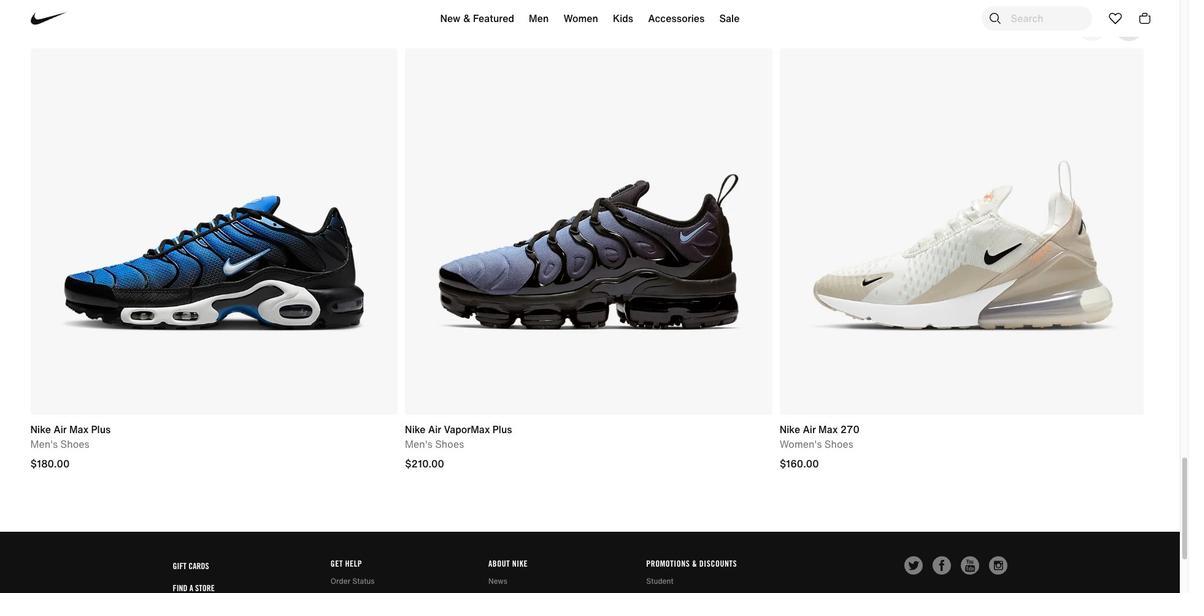 Task type: describe. For each thing, give the bounding box(es) containing it.
order
[[331, 577, 350, 587]]

$160.00
[[780, 457, 819, 472]]

news
[[488, 577, 507, 587]]

nike air max plus men's shoes $180.00
[[30, 423, 111, 472]]

& for promotions
[[692, 560, 697, 570]]

about nike link
[[488, 560, 528, 570]]

get help link
[[331, 560, 362, 570]]

new & featured
[[440, 11, 514, 26]]

air for $160.00
[[803, 423, 816, 438]]

Search Products text field
[[981, 6, 1092, 31]]

discounts
[[699, 560, 737, 570]]

& for new
[[463, 11, 470, 26]]

accessories link
[[641, 4, 712, 38]]

air for $180.00
[[53, 423, 67, 438]]

gift cards link
[[173, 562, 209, 572]]

nike air max 270 women's shoes $160.00
[[780, 423, 860, 472]]

$210.00
[[405, 457, 444, 472]]

women link
[[556, 4, 606, 38]]

men's for nike air vapormax plus
[[405, 438, 432, 452]]

get help
[[331, 560, 362, 570]]

promotions & discounts
[[646, 560, 737, 570]]

gift cards
[[173, 562, 209, 572]]

student
[[646, 577, 674, 587]]

youtube image
[[961, 557, 979, 576]]

sale link
[[712, 4, 747, 38]]

you might also like element
[[30, 48, 1147, 496]]

shoes for $210.00
[[435, 438, 464, 452]]

nike for nike air max 270
[[780, 423, 800, 438]]

new
[[440, 11, 461, 26]]

air for $210.00
[[428, 423, 441, 438]]

men link
[[522, 4, 556, 38]]

$180.00
[[30, 457, 70, 472]]

nike air vapormax plus men's shoes $210.00
[[405, 423, 512, 472]]

sale
[[719, 11, 740, 26]]

accessories
[[648, 11, 705, 26]]

women's shoes image
[[780, 48, 1147, 416]]

men's for nike air max plus
[[30, 438, 58, 452]]



Task type: vqa. For each thing, say whether or not it's contained in the screenshot.


Task type: locate. For each thing, give the bounding box(es) containing it.
1 horizontal spatial max
[[819, 423, 838, 438]]

2 horizontal spatial air
[[803, 423, 816, 438]]

max for plus
[[69, 423, 89, 438]]

order status link
[[331, 577, 375, 587]]

featured
[[473, 11, 514, 26]]

1 men's from the left
[[30, 438, 58, 452]]

0 horizontal spatial max
[[69, 423, 89, 438]]

shoes up $180.00
[[60, 438, 89, 452]]

2 men's from the left
[[405, 438, 432, 452]]

air
[[53, 423, 67, 438], [428, 423, 441, 438], [803, 423, 816, 438]]

3 shoes from the left
[[825, 438, 853, 452]]

1 horizontal spatial men's
[[405, 438, 432, 452]]

men's up $180.00
[[30, 438, 58, 452]]

plus
[[91, 423, 111, 438], [493, 423, 512, 438]]

help
[[345, 560, 362, 570]]

0 horizontal spatial men's
[[30, 438, 58, 452]]

shoes for $160.00
[[825, 438, 853, 452]]

air inside nike air max plus men's shoes $180.00
[[53, 423, 67, 438]]

women
[[564, 11, 598, 26]]

air up $160.00
[[803, 423, 816, 438]]

vapormax
[[444, 423, 490, 438]]

nike up $160.00
[[780, 423, 800, 438]]

order status
[[331, 577, 375, 587]]

nike inside nike air max plus men's shoes $180.00
[[30, 423, 51, 438]]

2 men's shoes image from the left
[[405, 48, 772, 416]]

0 horizontal spatial plus
[[91, 423, 111, 438]]

1 air from the left
[[53, 423, 67, 438]]

max up $180.00
[[69, 423, 89, 438]]

women's
[[780, 438, 822, 452]]

facebook image
[[932, 557, 951, 576]]

1 plus from the left
[[91, 423, 111, 438]]

&
[[463, 11, 470, 26], [692, 560, 697, 570]]

1 horizontal spatial &
[[692, 560, 697, 570]]

air up $180.00
[[53, 423, 67, 438]]

men's inside nike air max plus men's shoes $180.00
[[30, 438, 58, 452]]

1 men's shoes image from the left
[[30, 48, 398, 416]]

1 shoes from the left
[[60, 438, 89, 452]]

air inside nike air max 270 women's shoes $160.00
[[803, 423, 816, 438]]

air inside nike air vapormax plus men's shoes $210.00
[[428, 423, 441, 438]]

1 vertical spatial &
[[692, 560, 697, 570]]

& right new
[[463, 11, 470, 26]]

nike right about
[[512, 560, 528, 570]]

1 horizontal spatial air
[[428, 423, 441, 438]]

max left 270
[[819, 423, 838, 438]]

0 horizontal spatial &
[[463, 11, 470, 26]]

shoes inside nike air max plus men's shoes $180.00
[[60, 438, 89, 452]]

promotions
[[646, 560, 690, 570]]

shoes right women's
[[825, 438, 853, 452]]

men's shoes image
[[30, 48, 398, 416], [405, 48, 772, 416]]

nike for nike air vapormax plus
[[405, 423, 426, 438]]

1 horizontal spatial men's shoes image
[[405, 48, 772, 416]]

shoes inside nike air vapormax plus men's shoes $210.00
[[435, 438, 464, 452]]

student link
[[646, 577, 674, 587]]

twitter image
[[904, 557, 923, 576]]

shoes for $180.00
[[60, 438, 89, 452]]

2 horizontal spatial shoes
[[825, 438, 853, 452]]

1 horizontal spatial shoes
[[435, 438, 464, 452]]

nike up '$210.00'
[[405, 423, 426, 438]]

men
[[529, 11, 549, 26]]

promotions & discounts link
[[646, 560, 737, 570]]

open search modal image
[[988, 11, 1002, 26]]

plus for nike air max plus men's shoes $180.00
[[91, 423, 111, 438]]

air left vapormax
[[428, 423, 441, 438]]

max
[[69, 423, 89, 438], [819, 423, 838, 438]]

status
[[352, 577, 375, 587]]

men's shoes image for nike air max plus
[[30, 48, 398, 416]]

cards
[[188, 562, 209, 572]]

men's shoes image for nike air vapormax plus
[[405, 48, 772, 416]]

2 plus from the left
[[493, 423, 512, 438]]

gift
[[173, 562, 187, 572]]

men's inside nike air vapormax plus men's shoes $210.00
[[405, 438, 432, 452]]

2 max from the left
[[819, 423, 838, 438]]

shoes up '$210.00'
[[435, 438, 464, 452]]

men's up '$210.00'
[[405, 438, 432, 452]]

0 horizontal spatial air
[[53, 423, 67, 438]]

0 horizontal spatial men's shoes image
[[30, 48, 398, 416]]

2 air from the left
[[428, 423, 441, 438]]

get
[[331, 560, 343, 570]]

270
[[840, 423, 860, 438]]

new & featured link
[[433, 4, 522, 38]]

nike home page image
[[24, 0, 73, 43]]

favorites image
[[1108, 11, 1123, 26]]

nike inside nike air vapormax plus men's shoes $210.00
[[405, 423, 426, 438]]

men's
[[30, 438, 58, 452], [405, 438, 432, 452]]

plus for nike air vapormax plus men's shoes $210.00
[[493, 423, 512, 438]]

nike for nike air max plus
[[30, 423, 51, 438]]

max for 270
[[819, 423, 838, 438]]

nike inside nike air max 270 women's shoes $160.00
[[780, 423, 800, 438]]

nike up $180.00
[[30, 423, 51, 438]]

& left discounts
[[692, 560, 697, 570]]

menu bar
[[209, 2, 971, 39]]

max inside nike air max plus men's shoes $180.00
[[69, 423, 89, 438]]

max inside nike air max 270 women's shoes $160.00
[[819, 423, 838, 438]]

shoes
[[60, 438, 89, 452], [435, 438, 464, 452], [825, 438, 853, 452]]

0 vertical spatial &
[[463, 11, 470, 26]]

3 air from the left
[[803, 423, 816, 438]]

about nike
[[488, 560, 528, 570]]

nike
[[30, 423, 51, 438], [405, 423, 426, 438], [780, 423, 800, 438], [512, 560, 528, 570]]

kids link
[[606, 4, 641, 38]]

menu bar containing new & featured
[[209, 2, 971, 39]]

1 horizontal spatial plus
[[493, 423, 512, 438]]

2 shoes from the left
[[435, 438, 464, 452]]

kids
[[613, 11, 633, 26]]

about
[[488, 560, 510, 570]]

shoes inside nike air max 270 women's shoes $160.00
[[825, 438, 853, 452]]

news link
[[488, 577, 507, 587]]

1 max from the left
[[69, 423, 89, 438]]

0 horizontal spatial shoes
[[60, 438, 89, 452]]

instagram image
[[989, 557, 1007, 576]]

plus inside nike air vapormax plus men's shoes $210.00
[[493, 423, 512, 438]]

plus inside nike air max plus men's shoes $180.00
[[91, 423, 111, 438]]



